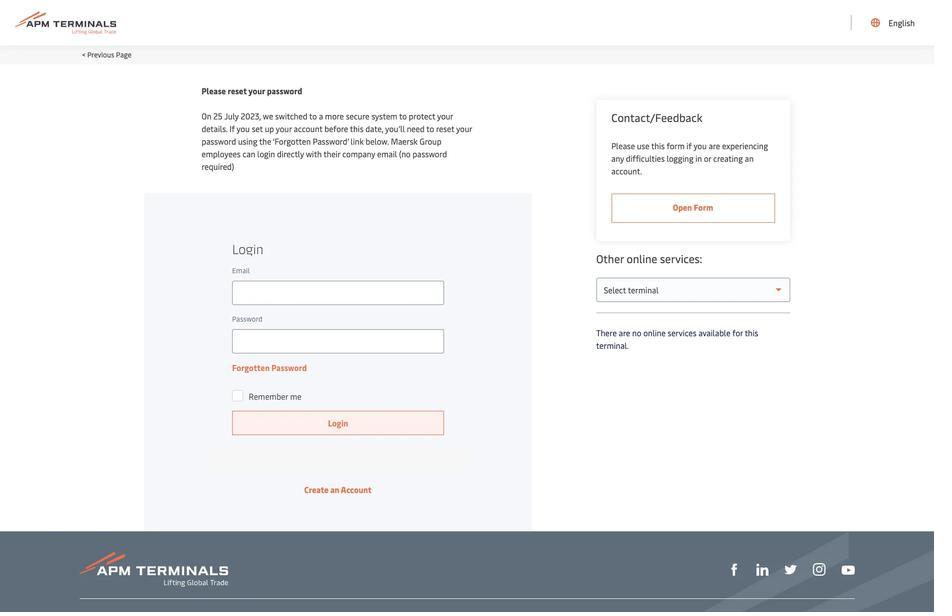 Task type: describe. For each thing, give the bounding box(es) containing it.
2023,
[[241, 111, 261, 122]]

form
[[694, 202, 714, 213]]

or
[[704, 153, 712, 164]]

open form
[[673, 202, 714, 213]]

using
[[238, 136, 258, 147]]

difficulties
[[626, 153, 665, 164]]

their
[[324, 148, 341, 160]]

link
[[351, 136, 364, 147]]

creating
[[714, 153, 743, 164]]

open form link
[[612, 194, 775, 223]]

protect
[[409, 111, 436, 122]]

account
[[341, 485, 372, 496]]

if
[[230, 123, 235, 134]]

account.
[[612, 166, 642, 177]]

we
[[263, 111, 273, 122]]

terminal.
[[597, 340, 629, 351]]

please for please use this form if you are experiencing any difficulties logging in or creating an account.
[[612, 140, 635, 151]]

are inside there are no online services available for this terminal.
[[619, 328, 631, 339]]

set
[[252, 123, 263, 134]]

2 horizontal spatial to
[[427, 123, 434, 134]]

english button
[[872, 0, 915, 45]]

maersk
[[391, 136, 418, 147]]

before
[[325, 123, 348, 134]]

fill 44 link
[[785, 563, 797, 577]]

reset inside on 25 july 2023, we switched to a more secure system to protect your details. if you set up your account before this date, you'll need to reset your password using the 'forgotten password' link below. maersk group employees can login directly with their company email (no password required)
[[436, 123, 455, 134]]

up
[[265, 123, 274, 134]]

logging
[[667, 153, 694, 164]]

july
[[224, 111, 239, 122]]

< previous page
[[82, 50, 132, 60]]

this inside please use this form if you are experiencing any difficulties logging in or creating an account.
[[652, 140, 665, 151]]

there
[[597, 328, 617, 339]]

create an account link
[[304, 485, 372, 496]]

please use this form if you are experiencing any difficulties logging in or creating an account.
[[612, 140, 769, 177]]

create
[[304, 485, 329, 496]]

there are no online services available for this terminal.
[[597, 328, 759, 351]]

password'
[[313, 136, 349, 147]]

employees
[[202, 148, 241, 160]]

secure
[[346, 111, 370, 122]]

<
[[82, 50, 86, 60]]

system
[[372, 111, 398, 122]]

contact/feedback
[[612, 110, 703, 125]]

login
[[257, 148, 275, 160]]

0 horizontal spatial an
[[331, 485, 340, 496]]

you tube link
[[842, 564, 855, 576]]

any
[[612, 153, 624, 164]]

can
[[243, 148, 255, 160]]

your right the protect
[[437, 111, 453, 122]]

youtube image
[[842, 566, 855, 576]]

linkedin image
[[757, 565, 769, 577]]

previous
[[87, 50, 114, 60]]

available
[[699, 328, 731, 339]]

please for please reset your password
[[202, 85, 226, 96]]

(no
[[399, 148, 411, 160]]

25
[[213, 111, 223, 122]]

email
[[377, 148, 397, 160]]



Task type: vqa. For each thing, say whether or not it's contained in the screenshot.
instagram image at bottom
yes



Task type: locate. For each thing, give the bounding box(es) containing it.
on
[[202, 111, 212, 122]]

a
[[319, 111, 323, 122]]

group
[[420, 136, 442, 147]]

the
[[259, 136, 271, 147]]

services
[[668, 328, 697, 339]]

other
[[597, 251, 624, 267]]

0 horizontal spatial to
[[309, 111, 317, 122]]

more
[[325, 111, 344, 122]]

1 horizontal spatial you
[[694, 140, 707, 151]]

1 vertical spatial reset
[[436, 123, 455, 134]]

an
[[745, 153, 754, 164], [331, 485, 340, 496]]

1 vertical spatial this
[[652, 140, 665, 151]]

reset up the july
[[228, 85, 247, 96]]

open
[[673, 202, 692, 213]]

no
[[633, 328, 642, 339]]

1 horizontal spatial password
[[267, 85, 302, 96]]

required)
[[202, 161, 234, 172]]

details.
[[202, 123, 228, 134]]

if
[[687, 140, 692, 151]]

0 vertical spatial online
[[627, 251, 658, 267]]

password down group
[[413, 148, 447, 160]]

online right other
[[627, 251, 658, 267]]

0 vertical spatial this
[[350, 123, 364, 134]]

1 horizontal spatial please
[[612, 140, 635, 151]]

this inside on 25 july 2023, we switched to a more secure system to protect your details. if you set up your account before this date, you'll need to reset your password using the 'forgotten password' link below. maersk group employees can login directly with their company email (no password required)
[[350, 123, 364, 134]]

0 horizontal spatial this
[[350, 123, 364, 134]]

1 horizontal spatial an
[[745, 153, 754, 164]]

are up or
[[709, 140, 721, 151]]

apmt footer logo image
[[80, 552, 228, 588]]

your up 2023,
[[249, 85, 265, 96]]

1 vertical spatial an
[[331, 485, 340, 496]]

1 horizontal spatial to
[[399, 111, 407, 122]]

this right for
[[745, 328, 759, 339]]

an inside please use this form if you are experiencing any difficulties logging in or creating an account.
[[745, 153, 754, 164]]

please up any in the right top of the page
[[612, 140, 635, 151]]

2 vertical spatial password
[[413, 148, 447, 160]]

1 horizontal spatial are
[[709, 140, 721, 151]]

this
[[350, 123, 364, 134], [652, 140, 665, 151], [745, 328, 759, 339]]

please up the 25
[[202, 85, 226, 96]]

date,
[[366, 123, 384, 134]]

your right up
[[276, 123, 292, 134]]

twitter image
[[785, 565, 797, 577]]

0 horizontal spatial reset
[[228, 85, 247, 96]]

0 horizontal spatial you
[[237, 123, 250, 134]]

to left a
[[309, 111, 317, 122]]

need
[[407, 123, 425, 134]]

you inside please use this form if you are experiencing any difficulties logging in or creating an account.
[[694, 140, 707, 151]]

'forgotten
[[273, 136, 311, 147]]

reset
[[228, 85, 247, 96], [436, 123, 455, 134]]

to
[[309, 111, 317, 122], [399, 111, 407, 122], [427, 123, 434, 134]]

online
[[627, 251, 658, 267], [644, 328, 666, 339]]

an right create at the bottom of the page
[[331, 485, 340, 496]]

services:
[[660, 251, 703, 267]]

on 25 july 2023, we switched to a more secure system to protect your details. if you set up your account before this date, you'll need to reset your password using the 'forgotten password' link below. maersk group employees can login directly with their company email (no password required)
[[202, 111, 472, 172]]

please inside please use this form if you are experiencing any difficulties logging in or creating an account.
[[612, 140, 635, 151]]

english
[[889, 17, 915, 28]]

1 vertical spatial password
[[202, 136, 236, 147]]

use
[[637, 140, 650, 151]]

this up link
[[350, 123, 364, 134]]

0 vertical spatial password
[[267, 85, 302, 96]]

company
[[343, 148, 375, 160]]

1 horizontal spatial this
[[652, 140, 665, 151]]

2 vertical spatial this
[[745, 328, 759, 339]]

1 horizontal spatial reset
[[436, 123, 455, 134]]

0 vertical spatial reset
[[228, 85, 247, 96]]

0 horizontal spatial are
[[619, 328, 631, 339]]

please
[[202, 85, 226, 96], [612, 140, 635, 151]]

directly
[[277, 148, 304, 160]]

for
[[733, 328, 743, 339]]

0 vertical spatial please
[[202, 85, 226, 96]]

this inside there are no online services available for this terminal.
[[745, 328, 759, 339]]

are inside please use this form if you are experiencing any difficulties logging in or creating an account.
[[709, 140, 721, 151]]

0 horizontal spatial password
[[202, 136, 236, 147]]

instagram image
[[813, 564, 826, 577]]

1 vertical spatial are
[[619, 328, 631, 339]]

your
[[249, 85, 265, 96], [437, 111, 453, 122], [276, 123, 292, 134], [456, 123, 472, 134]]

you'll
[[385, 123, 405, 134]]

shape link
[[728, 563, 740, 577]]

other online services:
[[597, 251, 703, 267]]

you
[[237, 123, 250, 134], [694, 140, 707, 151]]

in
[[696, 153, 702, 164]]

password
[[267, 85, 302, 96], [202, 136, 236, 147], [413, 148, 447, 160]]

instagram link
[[813, 563, 826, 577]]

are left no in the right of the page
[[619, 328, 631, 339]]

this right use
[[652, 140, 665, 151]]

switched
[[275, 111, 308, 122]]

reset up group
[[436, 123, 455, 134]]

experiencing
[[723, 140, 769, 151]]

2 horizontal spatial password
[[413, 148, 447, 160]]

linkedin__x28_alt_x29__3_ link
[[757, 563, 769, 577]]

you inside on 25 july 2023, we switched to a more secure system to protect your details. if you set up your account before this date, you'll need to reset your password using the 'forgotten password' link below. maersk group employees can login directly with their company email (no password required)
[[237, 123, 250, 134]]

0 vertical spatial you
[[237, 123, 250, 134]]

an down experiencing
[[745, 153, 754, 164]]

online inside there are no online services available for this terminal.
[[644, 328, 666, 339]]

online right no in the right of the page
[[644, 328, 666, 339]]

form
[[667, 140, 685, 151]]

2 horizontal spatial this
[[745, 328, 759, 339]]

1 vertical spatial online
[[644, 328, 666, 339]]

1 vertical spatial you
[[694, 140, 707, 151]]

password up the employees
[[202, 136, 236, 147]]

1 vertical spatial please
[[612, 140, 635, 151]]

are
[[709, 140, 721, 151], [619, 328, 631, 339]]

below.
[[366, 136, 389, 147]]

to up group
[[427, 123, 434, 134]]

previous page link
[[87, 50, 132, 60]]

to up the you'll
[[399, 111, 407, 122]]

facebook image
[[728, 565, 740, 577]]

0 horizontal spatial please
[[202, 85, 226, 96]]

password up switched
[[267, 85, 302, 96]]

page
[[116, 50, 132, 60]]

0 vertical spatial an
[[745, 153, 754, 164]]

with
[[306, 148, 322, 160]]

please reset your password
[[202, 85, 302, 96]]

account
[[294, 123, 323, 134]]

your right "need"
[[456, 123, 472, 134]]

0 vertical spatial are
[[709, 140, 721, 151]]

create an account
[[304, 485, 372, 496]]



